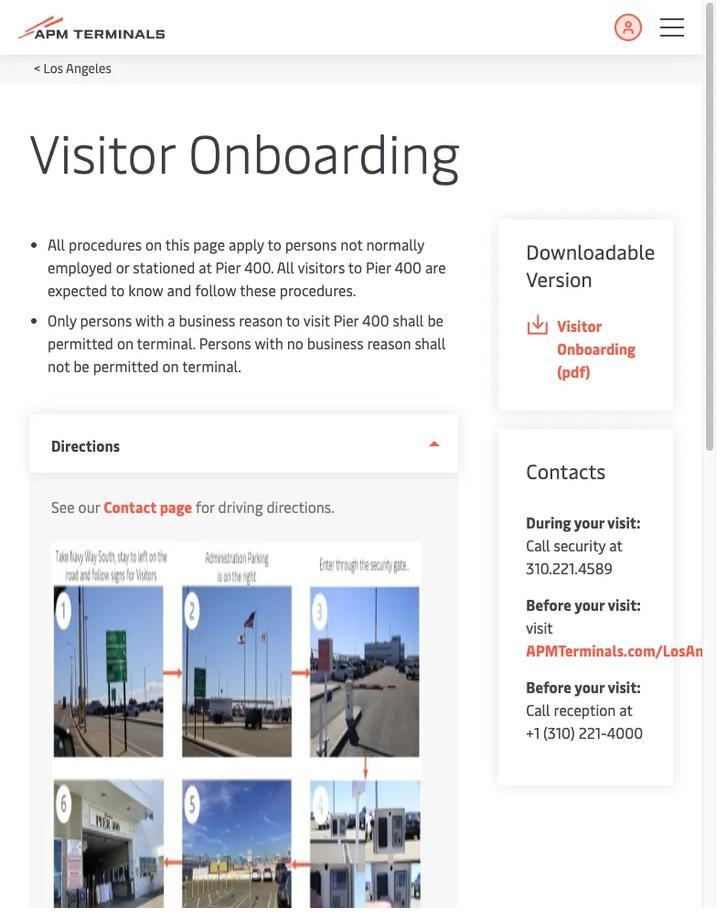 Task type: describe. For each thing, give the bounding box(es) containing it.
persons inside the all procedures on this page apply to persons not normally employed or stationed at pier 400. all visitors to pier 400 are expected to know and follow these procedures.
[[285, 234, 337, 254]]

procedures.
[[280, 280, 356, 300]]

see our contact page for driving directions.
[[51, 497, 334, 517]]

visitor onboarding (pdf) link
[[526, 315, 646, 383]]

reception
[[554, 700, 616, 720]]

not inside the only persons with a business reason to visit pier 400 shall be permitted on terminal. persons with no business reason shall not be permitted on terminal.
[[48, 356, 70, 376]]

procedures
[[69, 234, 142, 254]]

< los angeles
[[34, 59, 111, 77]]

only persons with a business reason to visit pier 400 shall be permitted on terminal. persons with no business reason shall not be permitted on terminal.
[[48, 310, 446, 376]]

0 vertical spatial terminal.
[[137, 333, 196, 353]]

follow
[[195, 280, 236, 300]]

visitor onboarding (pdf)
[[557, 316, 636, 381]]

our
[[78, 497, 100, 517]]

security
[[554, 535, 606, 555]]

221-
[[579, 723, 607, 743]]

at inside the all procedures on this page apply to persons not normally employed or stationed at pier 400. all visitors to pier 400 are expected to know and follow these procedures.
[[199, 257, 212, 277]]

visit: inside before your visit: visit apmterminals.com/losange
[[608, 595, 641, 615]]

+1
[[526, 723, 540, 743]]

stationed
[[133, 257, 195, 277]]

before your visit: visit apmterminals.com/losange
[[526, 595, 716, 660]]

or
[[116, 257, 129, 277]]

before your visit: call reception at +1 (310) 221-4000
[[526, 677, 643, 743]]

0 horizontal spatial page
[[160, 497, 192, 517]]

during
[[526, 512, 571, 532]]

your for security
[[574, 512, 604, 532]]

apmterminals.com/losange link
[[526, 640, 716, 660]]

persons inside the only persons with a business reason to visit pier 400 shall be permitted on terminal. persons with no business reason shall not be permitted on terminal.
[[80, 310, 132, 330]]

0 vertical spatial permitted
[[48, 333, 113, 353]]

400.
[[244, 257, 274, 277]]

1 vertical spatial with
[[255, 333, 283, 353]]

all procedures on this page apply to persons not normally employed or stationed at pier 400. all visitors to pier 400 are expected to know and follow these procedures.
[[48, 234, 446, 300]]

for
[[196, 497, 215, 517]]

only
[[48, 310, 77, 330]]

onboarding for visitor onboarding
[[188, 115, 460, 188]]

before for visit
[[526, 595, 572, 615]]

0 vertical spatial shall
[[393, 310, 424, 330]]

0 horizontal spatial pier
[[215, 257, 241, 277]]

not inside the all procedures on this page apply to persons not normally employed or stationed at pier 400. all visitors to pier 400 are expected to know and follow these procedures.
[[340, 234, 363, 254]]

your for apmterminals.com/losange
[[575, 595, 605, 615]]

call for +1
[[526, 700, 550, 720]]

1 vertical spatial business
[[307, 333, 364, 353]]

1 vertical spatial permitted
[[93, 356, 159, 376]]

contact page link
[[104, 497, 192, 517]]

pier 400 directions image
[[51, 541, 422, 908]]

call for 310.221.4589
[[526, 535, 550, 555]]

directions.
[[267, 497, 334, 517]]

your for reception
[[575, 677, 605, 697]]

apmterminals.com/losange
[[526, 640, 716, 660]]

visitor onboarding
[[29, 115, 460, 188]]

visit inside before your visit: visit apmterminals.com/losange
[[526, 617, 553, 638]]

and
[[167, 280, 191, 300]]

visitors
[[298, 257, 345, 277]]

know
[[128, 280, 163, 300]]

on inside the all procedures on this page apply to persons not normally employed or stationed at pier 400. all visitors to pier 400 are expected to know and follow these procedures.
[[145, 234, 162, 254]]

to up 400.
[[267, 234, 281, 254]]

0 vertical spatial be
[[427, 310, 444, 330]]

0 vertical spatial with
[[135, 310, 164, 330]]



Task type: vqa. For each thing, say whether or not it's contained in the screenshot.
first Call from the top of the page
yes



Task type: locate. For each thing, give the bounding box(es) containing it.
pier up follow
[[215, 257, 241, 277]]

with left a
[[135, 310, 164, 330]]

1 vertical spatial before
[[526, 677, 572, 697]]

2 vertical spatial on
[[162, 356, 179, 376]]

1 vertical spatial be
[[73, 356, 89, 376]]

at up 4000
[[619, 700, 633, 720]]

2 vertical spatial visit:
[[608, 677, 641, 697]]

0 vertical spatial business
[[179, 310, 235, 330]]

to up no
[[286, 310, 300, 330]]

be down only
[[73, 356, 89, 376]]

contact
[[104, 497, 156, 517]]

visit: for during your visit:
[[607, 512, 641, 532]]

these
[[240, 280, 276, 300]]

1 horizontal spatial onboarding
[[557, 338, 636, 359]]

<
[[34, 59, 40, 77]]

visitor down angeles at the top of page
[[29, 115, 175, 188]]

(310)
[[543, 723, 575, 743]]

1 horizontal spatial visit
[[526, 617, 553, 638]]

1 horizontal spatial 400
[[395, 257, 422, 277]]

on
[[145, 234, 162, 254], [117, 333, 134, 353], [162, 356, 179, 376]]

1 vertical spatial call
[[526, 700, 550, 720]]

visit
[[303, 310, 330, 330], [526, 617, 553, 638]]

business right no
[[307, 333, 364, 353]]

2 visit: from the top
[[608, 595, 641, 615]]

before inside before your visit: visit apmterminals.com/losange
[[526, 595, 572, 615]]

0 horizontal spatial persons
[[80, 310, 132, 330]]

0 horizontal spatial all
[[48, 234, 65, 254]]

your inside before your visit: visit apmterminals.com/losange
[[575, 595, 605, 615]]

pier inside the only persons with a business reason to visit pier 400 shall be permitted on terminal. persons with no business reason shall not be permitted on terminal.
[[334, 310, 359, 330]]

to down 'or'
[[111, 280, 125, 300]]

your down 310.221.4589 in the bottom of the page
[[575, 595, 605, 615]]

1 horizontal spatial reason
[[367, 333, 411, 353]]

call inside before your visit: call reception at +1 (310) 221-4000
[[526, 700, 550, 720]]

permitted
[[48, 333, 113, 353], [93, 356, 159, 376]]

before down 310.221.4589 in the bottom of the page
[[526, 595, 572, 615]]

at for before your visit:
[[619, 700, 633, 720]]

terminal. down 'persons'
[[182, 356, 241, 376]]

visit:
[[607, 512, 641, 532], [608, 595, 641, 615], [608, 677, 641, 697]]

version
[[526, 265, 593, 293]]

visitor for visitor onboarding
[[29, 115, 175, 188]]

before up reception
[[526, 677, 572, 697]]

with left no
[[255, 333, 283, 353]]

onboarding
[[188, 115, 460, 188], [557, 338, 636, 359]]

your up reception
[[575, 677, 605, 697]]

persons
[[199, 333, 251, 353]]

at inside before your visit: call reception at +1 (310) 221-4000
[[619, 700, 633, 720]]

no
[[287, 333, 304, 353]]

before for call
[[526, 677, 572, 697]]

visitor inside visitor onboarding (pdf)
[[557, 316, 602, 336]]

0 horizontal spatial visitor
[[29, 115, 175, 188]]

pier down the 'normally'
[[366, 257, 391, 277]]

pier
[[215, 257, 241, 277], [366, 257, 391, 277], [334, 310, 359, 330]]

downloadable
[[526, 238, 655, 265]]

this
[[165, 234, 190, 254]]

0 vertical spatial visit
[[303, 310, 330, 330]]

persons down expected
[[80, 310, 132, 330]]

1 vertical spatial onboarding
[[557, 338, 636, 359]]

(pdf)
[[557, 361, 590, 381]]

reason
[[239, 310, 283, 330], [367, 333, 411, 353]]

1 horizontal spatial be
[[427, 310, 444, 330]]

1 horizontal spatial visitor
[[557, 316, 602, 336]]

not up visitors
[[340, 234, 363, 254]]

0 vertical spatial visit:
[[607, 512, 641, 532]]

1 vertical spatial reason
[[367, 333, 411, 353]]

expected
[[48, 280, 107, 300]]

your inside during your visit: call security at 310.221.4589
[[574, 512, 604, 532]]

page right 'this' on the left of page
[[193, 234, 225, 254]]

business
[[179, 310, 235, 330], [307, 333, 364, 353]]

visit: inside during your visit: call security at 310.221.4589
[[607, 512, 641, 532]]

1 call from the top
[[526, 535, 550, 555]]

not down only
[[48, 356, 70, 376]]

shall down the 'normally'
[[393, 310, 424, 330]]

at inside during your visit: call security at 310.221.4589
[[609, 535, 623, 555]]

0 vertical spatial 400
[[395, 257, 422, 277]]

terminal.
[[137, 333, 196, 353], [182, 356, 241, 376]]

1 vertical spatial 400
[[362, 310, 389, 330]]

1 vertical spatial on
[[117, 333, 134, 353]]

4000
[[607, 723, 643, 743]]

0 vertical spatial before
[[526, 595, 572, 615]]

employed
[[48, 257, 112, 277]]

1 vertical spatial visitor
[[557, 316, 602, 336]]

0 horizontal spatial visit
[[303, 310, 330, 330]]

to right visitors
[[348, 257, 362, 277]]

not
[[340, 234, 363, 254], [48, 356, 70, 376]]

1 vertical spatial shall
[[415, 333, 446, 353]]

see
[[51, 497, 75, 517]]

your inside before your visit: call reception at +1 (310) 221-4000
[[575, 677, 605, 697]]

1 vertical spatial all
[[277, 257, 294, 277]]

visit inside the only persons with a business reason to visit pier 400 shall be permitted on terminal. persons with no business reason shall not be permitted on terminal.
[[303, 310, 330, 330]]

all up employed
[[48, 234, 65, 254]]

your
[[574, 512, 604, 532], [575, 595, 605, 615], [575, 677, 605, 697]]

at up follow
[[199, 257, 212, 277]]

visitor
[[29, 115, 175, 188], [557, 316, 602, 336]]

before inside before your visit: call reception at +1 (310) 221-4000
[[526, 677, 572, 697]]

1 horizontal spatial not
[[340, 234, 363, 254]]

permitted down only
[[48, 333, 113, 353]]

0 horizontal spatial reason
[[239, 310, 283, 330]]

call
[[526, 535, 550, 555], [526, 700, 550, 720]]

visit: inside before your visit: call reception at +1 (310) 221-4000
[[608, 677, 641, 697]]

1 vertical spatial persons
[[80, 310, 132, 330]]

1 visit: from the top
[[607, 512, 641, 532]]

to inside the only persons with a business reason to visit pier 400 shall be permitted on terminal. persons with no business reason shall not be permitted on terminal.
[[286, 310, 300, 330]]

persons
[[285, 234, 337, 254], [80, 310, 132, 330]]

0 horizontal spatial with
[[135, 310, 164, 330]]

permitted down know
[[93, 356, 159, 376]]

0 vertical spatial not
[[340, 234, 363, 254]]

visit: for before your visit:
[[608, 677, 641, 697]]

at for during your visit:
[[609, 535, 623, 555]]

call up +1
[[526, 700, 550, 720]]

los
[[43, 59, 63, 77]]

before
[[526, 595, 572, 615], [526, 677, 572, 697]]

apply
[[229, 234, 264, 254]]

1 horizontal spatial persons
[[285, 234, 337, 254]]

pier down procedures.
[[334, 310, 359, 330]]

page
[[193, 234, 225, 254], [160, 497, 192, 517]]

call down during
[[526, 535, 550, 555]]

are
[[425, 257, 446, 277]]

400
[[395, 257, 422, 277], [362, 310, 389, 330]]

visit: up apmterminals.com/losange link
[[608, 595, 641, 615]]

your up "security"
[[574, 512, 604, 532]]

1 horizontal spatial page
[[193, 234, 225, 254]]

310.221.4589
[[526, 558, 613, 578]]

1 vertical spatial not
[[48, 356, 70, 376]]

angeles
[[66, 59, 111, 77]]

0 horizontal spatial not
[[48, 356, 70, 376]]

on left 'this' on the left of page
[[145, 234, 162, 254]]

persons up visitors
[[285, 234, 337, 254]]

all
[[48, 234, 65, 254], [277, 257, 294, 277]]

all right 400.
[[277, 257, 294, 277]]

1 vertical spatial page
[[160, 497, 192, 517]]

normally
[[366, 234, 424, 254]]

contacts
[[526, 457, 606, 485]]

2 vertical spatial your
[[575, 677, 605, 697]]

be
[[427, 310, 444, 330], [73, 356, 89, 376]]

los angeles link
[[43, 59, 111, 77]]

to
[[267, 234, 281, 254], [348, 257, 362, 277], [111, 280, 125, 300], [286, 310, 300, 330]]

downloadable version
[[526, 238, 655, 293]]

1 horizontal spatial all
[[277, 257, 294, 277]]

0 horizontal spatial business
[[179, 310, 235, 330]]

400 inside the only persons with a business reason to visit pier 400 shall be permitted on terminal. persons with no business reason shall not be permitted on terminal.
[[362, 310, 389, 330]]

1 vertical spatial your
[[575, 595, 605, 615]]

at right "security"
[[609, 535, 623, 555]]

visit: down apmterminals.com/losange
[[608, 677, 641, 697]]

0 vertical spatial page
[[193, 234, 225, 254]]

onboarding inside visitor onboarding (pdf) link
[[557, 338, 636, 359]]

2 vertical spatial at
[[619, 700, 633, 720]]

page left for
[[160, 497, 192, 517]]

0 vertical spatial visitor
[[29, 115, 175, 188]]

driving
[[218, 497, 263, 517]]

0 vertical spatial call
[[526, 535, 550, 555]]

1 vertical spatial visit:
[[608, 595, 641, 615]]

call inside during your visit: call security at 310.221.4589
[[526, 535, 550, 555]]

2 call from the top
[[526, 700, 550, 720]]

0 horizontal spatial 400
[[362, 310, 389, 330]]

2 horizontal spatial pier
[[366, 257, 391, 277]]

1 horizontal spatial with
[[255, 333, 283, 353]]

0 vertical spatial persons
[[285, 234, 337, 254]]

onboarding for visitor onboarding (pdf)
[[557, 338, 636, 359]]

visit down procedures.
[[303, 310, 330, 330]]

be down are
[[427, 310, 444, 330]]

visitor up (pdf)
[[557, 316, 602, 336]]

0 vertical spatial at
[[199, 257, 212, 277]]

visitor for visitor onboarding (pdf)
[[557, 316, 602, 336]]

with
[[135, 310, 164, 330], [255, 333, 283, 353]]

0 horizontal spatial be
[[73, 356, 89, 376]]

during your visit: call security at 310.221.4589
[[526, 512, 644, 578]]

visit down 310.221.4589 in the bottom of the page
[[526, 617, 553, 638]]

1 vertical spatial terminal.
[[182, 356, 241, 376]]

shall down are
[[415, 333, 446, 353]]

0 vertical spatial onboarding
[[188, 115, 460, 188]]

visit: up 310.221.4589 in the bottom of the page
[[607, 512, 641, 532]]

0 horizontal spatial onboarding
[[188, 115, 460, 188]]

1 vertical spatial at
[[609, 535, 623, 555]]

0 vertical spatial your
[[574, 512, 604, 532]]

2 before from the top
[[526, 677, 572, 697]]

0 vertical spatial reason
[[239, 310, 283, 330]]

business up 'persons'
[[179, 310, 235, 330]]

on down know
[[117, 333, 134, 353]]

0 vertical spatial all
[[48, 234, 65, 254]]

page inside the all procedures on this page apply to persons not normally employed or stationed at pier 400. all visitors to pier 400 are expected to know and follow these procedures.
[[193, 234, 225, 254]]

1 before from the top
[[526, 595, 572, 615]]

on down a
[[162, 356, 179, 376]]

3 visit: from the top
[[608, 677, 641, 697]]

1 vertical spatial visit
[[526, 617, 553, 638]]

shall
[[393, 310, 424, 330], [415, 333, 446, 353]]

1 horizontal spatial business
[[307, 333, 364, 353]]

at
[[199, 257, 212, 277], [609, 535, 623, 555], [619, 700, 633, 720]]

a
[[168, 310, 175, 330]]

0 vertical spatial on
[[145, 234, 162, 254]]

1 horizontal spatial pier
[[334, 310, 359, 330]]

400 inside the all procedures on this page apply to persons not normally employed or stationed at pier 400. all visitors to pier 400 are expected to know and follow these procedures.
[[395, 257, 422, 277]]

terminal. down a
[[137, 333, 196, 353]]



